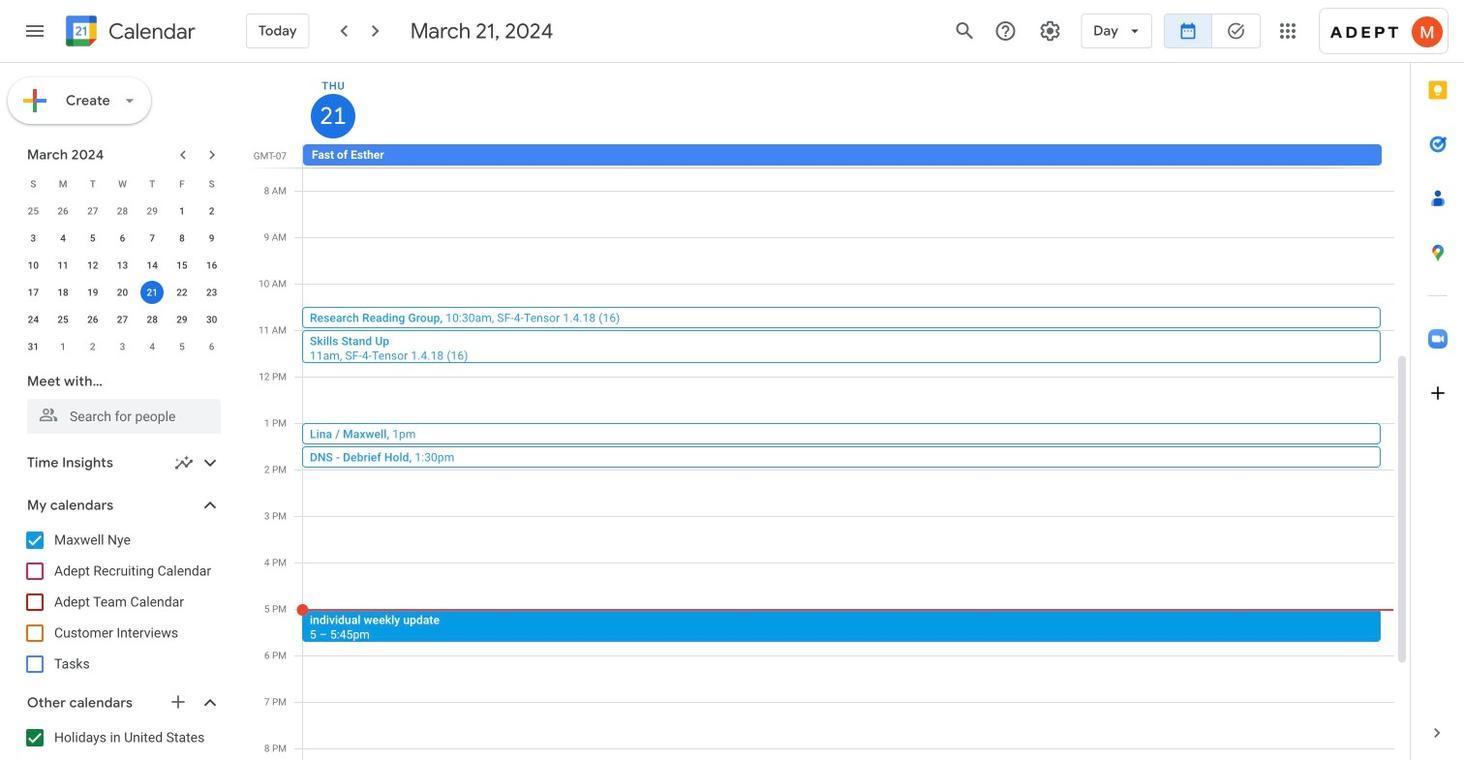 Task type: vqa. For each thing, say whether or not it's contained in the screenshot.
16 element
yes



Task type: describe. For each thing, give the bounding box(es) containing it.
30 element
[[200, 308, 223, 331]]

17 element
[[22, 281, 45, 304]]

11 element
[[51, 254, 75, 277]]

15 element
[[170, 254, 194, 277]]

other calendars list
[[4, 723, 240, 761]]

february 25 element
[[22, 200, 45, 223]]

my calendars list
[[4, 525, 240, 680]]

thursday, march 21, today element
[[311, 94, 356, 139]]

31 element
[[22, 335, 45, 358]]

april 5 element
[[170, 335, 194, 358]]

heading inside calendar element
[[105, 20, 196, 43]]

7 element
[[141, 227, 164, 250]]

april 4 element
[[141, 335, 164, 358]]

8 element
[[170, 227, 194, 250]]

4 element
[[51, 227, 75, 250]]

26 element
[[81, 308, 104, 331]]

20 element
[[111, 281, 134, 304]]

february 28 element
[[111, 200, 134, 223]]

24 element
[[22, 308, 45, 331]]

april 3 element
[[111, 335, 134, 358]]

1 element
[[170, 200, 194, 223]]

6 element
[[111, 227, 134, 250]]

18 element
[[51, 281, 75, 304]]

2 element
[[200, 200, 223, 223]]

29 element
[[170, 308, 194, 331]]

5 element
[[81, 227, 104, 250]]

february 29 element
[[141, 200, 164, 223]]

23 element
[[200, 281, 223, 304]]

12 element
[[81, 254, 104, 277]]

28 element
[[141, 308, 164, 331]]

main drawer image
[[23, 19, 47, 43]]

april 6 element
[[200, 335, 223, 358]]



Task type: locate. For each thing, give the bounding box(es) containing it.
None search field
[[0, 364, 240, 434]]

row group
[[18, 198, 227, 360]]

22 element
[[170, 281, 194, 304]]

settings menu image
[[1039, 19, 1062, 43]]

27 element
[[111, 308, 134, 331]]

february 26 element
[[51, 200, 75, 223]]

april 2 element
[[81, 335, 104, 358]]

3 element
[[22, 227, 45, 250]]

tab list
[[1412, 63, 1465, 706]]

calendar element
[[62, 12, 196, 54]]

cell inside march 2024 grid
[[137, 279, 167, 306]]

9 element
[[200, 227, 223, 250]]

Search for people to meet text field
[[39, 399, 209, 434]]

row
[[295, 144, 1411, 168], [18, 171, 227, 198], [18, 198, 227, 225], [18, 225, 227, 252], [18, 252, 227, 279], [18, 279, 227, 306], [18, 306, 227, 333], [18, 333, 227, 360]]

25 element
[[51, 308, 75, 331]]

april 1 element
[[51, 335, 75, 358]]

march 2024 grid
[[18, 171, 227, 360]]

14 element
[[141, 254, 164, 277]]

add other calendars image
[[169, 693, 188, 712]]

february 27 element
[[81, 200, 104, 223]]

19 element
[[81, 281, 104, 304]]

13 element
[[111, 254, 134, 277]]

grid
[[248, 63, 1411, 761]]

cell
[[137, 279, 167, 306]]

16 element
[[200, 254, 223, 277]]

10 element
[[22, 254, 45, 277]]

21, today element
[[141, 281, 164, 304]]

heading
[[105, 20, 196, 43]]



